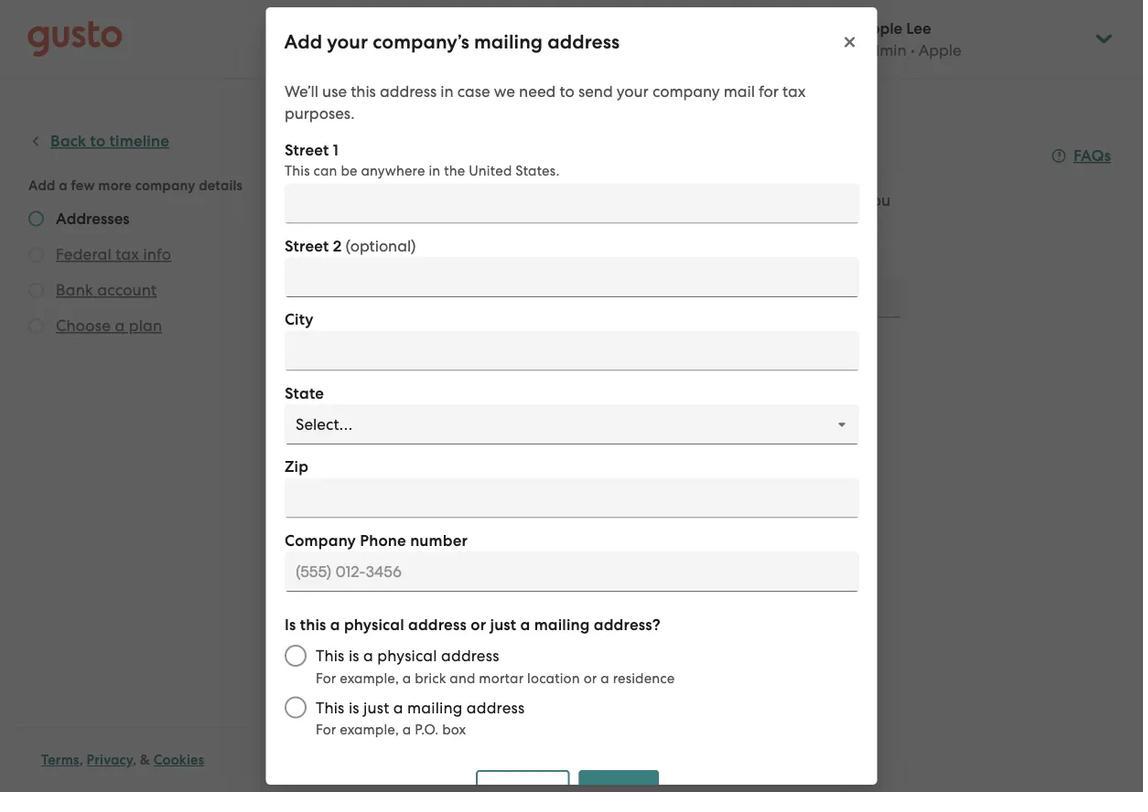 Task type: locate. For each thing, give the bounding box(es) containing it.
this
[[284, 162, 310, 179], [315, 647, 344, 665], [315, 699, 344, 717]]

address,
[[603, 191, 664, 210]]

0 vertical spatial need
[[519, 82, 555, 101]]

address
[[548, 31, 620, 54], [379, 82, 436, 101], [358, 357, 415, 375], [452, 390, 510, 409], [408, 616, 466, 634], [441, 647, 499, 665], [466, 699, 524, 717]]

0 vertical spatial company's
[[373, 31, 469, 54]]

purposes.
[[284, 104, 354, 123], [472, 213, 542, 232]]

0 horizontal spatial case
[[457, 82, 490, 101]]

1 vertical spatial is
[[348, 699, 359, 717]]

and right save
[[572, 471, 601, 489]]

1 vertical spatial company
[[284, 531, 356, 550]]

or right location
[[583, 671, 597, 687]]

or
[[298, 213, 313, 232], [470, 616, 486, 634], [583, 671, 597, 687]]

physical
[[344, 616, 404, 634], [377, 647, 437, 665]]

0 vertical spatial to
[[559, 82, 574, 101]]

residence
[[613, 671, 675, 687]]

Street 2 field
[[284, 257, 859, 298]]

physical for is
[[377, 647, 437, 665]]

1 vertical spatial this
[[315, 647, 344, 665]]

tax
[[782, 82, 805, 101], [445, 213, 468, 232]]

mail
[[723, 82, 755, 101], [386, 213, 417, 232]]

or down share
[[298, 213, 313, 232]]

0 horizontal spatial or
[[298, 213, 313, 232]]

physical up brick at bottom
[[377, 647, 437, 665]]

be
[[340, 162, 357, 179]]

need inside share your company's phone number and address, in case we need to contact you or send you mail for tax purposes.
[[747, 191, 783, 210]]

cookies button
[[154, 750, 204, 772]]

physical up this is a physical address
[[344, 616, 404, 634]]

2 example, from the top
[[339, 722, 399, 738]]

is right this is a physical address option
[[348, 647, 359, 665]]

this for this is just a mailing address
[[315, 699, 344, 717]]

number down states.
[[510, 191, 567, 210]]

we down details
[[722, 191, 743, 210]]

1 horizontal spatial send
[[578, 82, 613, 101]]

0 horizontal spatial just
[[363, 699, 389, 717]]

1 horizontal spatial purposes.
[[472, 213, 542, 232]]

phone
[[374, 257, 420, 276], [359, 531, 406, 550]]

home image
[[27, 21, 123, 57]]

for right company
[[758, 82, 778, 101]]

1 vertical spatial case
[[685, 191, 718, 210]]

case
[[457, 82, 490, 101], [685, 191, 718, 210]]

2 vertical spatial or
[[583, 671, 597, 687]]

street left 2
[[284, 237, 329, 255]]

for inside we'll use this address in case we need to send your company mail for tax purposes.
[[758, 82, 778, 101]]

for down street 1 this can be anywhere in the united states.
[[421, 213, 441, 232]]

example, for just
[[339, 722, 399, 738]]

this up "this is just a mailing address" radio
[[315, 647, 344, 665]]

save and continue
[[532, 471, 669, 489]]

physical for this
[[344, 616, 404, 634]]

1 vertical spatial mail
[[386, 213, 417, 232]]

and left address, on the top
[[571, 191, 599, 210]]

0 horizontal spatial we
[[494, 82, 515, 101]]

1 vertical spatial add
[[320, 390, 351, 409]]

1 horizontal spatial case
[[685, 191, 718, 210]]

or up for example, a brick and mortar location or a residence
[[470, 616, 486, 634]]

1 vertical spatial contact
[[806, 191, 861, 210]]

add down mailing on the left
[[320, 390, 351, 409]]

company phone number inside dialog main content element
[[284, 531, 467, 550]]

0 vertical spatial or
[[298, 213, 313, 232]]

0 horizontal spatial tax
[[445, 213, 468, 232]]

company inside dialog main content element
[[284, 531, 356, 550]]

a left residence
[[600, 671, 609, 687]]

0 horizontal spatial need
[[519, 82, 555, 101]]

we up addresses and contact details
[[494, 82, 515, 101]]

case down add your company's mailing address
[[457, 82, 490, 101]]

1 vertical spatial send
[[317, 213, 352, 232]]

2 is from the top
[[348, 699, 359, 717]]

add your mailing address
[[320, 390, 510, 409]]

company phone number
[[298, 257, 482, 276], [284, 531, 467, 550]]

brick
[[414, 671, 446, 687]]

1 horizontal spatial we
[[722, 191, 743, 210]]

purposes. inside share your company's phone number and address, in case we need to contact you or send you mail for tax purposes.
[[472, 213, 542, 232]]

1 vertical spatial in
[[428, 162, 440, 179]]

0 vertical spatial in
[[440, 82, 453, 101]]

1 horizontal spatial need
[[747, 191, 783, 210]]

faqs button
[[1052, 145, 1112, 167]]

company phone number for (555) 012-3456 phone field
[[298, 257, 482, 276]]

this for this is a physical address
[[315, 647, 344, 665]]

0 horizontal spatial for
[[421, 213, 441, 232]]

company down 2
[[298, 257, 370, 276]]

just up for example, a p.o. box
[[363, 699, 389, 717]]

add up 'we'll'
[[284, 31, 322, 54]]

company
[[298, 257, 370, 276], [284, 531, 356, 550]]

send
[[578, 82, 613, 101], [317, 213, 352, 232]]

1 vertical spatial this
[[300, 616, 326, 634]]

contact inside share your company's phone number and address, in case we need to contact you or send you mail for tax purposes.
[[806, 191, 861, 210]]

0 vertical spatial physical
[[344, 616, 404, 634]]

just up the mortar
[[490, 616, 516, 634]]

united
[[468, 162, 512, 179]]

send inside we'll use this address in case we need to send your company mail for tax purposes.
[[578, 82, 613, 101]]

in left the the
[[428, 162, 440, 179]]

0 horizontal spatial ,
[[79, 752, 83, 769]]

for up "this is just a mailing address" radio
[[315, 671, 336, 687]]

Street 1 field
[[284, 184, 859, 224]]

number inside share your company's phone number and address, in case we need to contact you or send you mail for tax purposes.
[[510, 191, 567, 210]]

1 vertical spatial purposes.
[[472, 213, 542, 232]]

number up is this a physical address or just a mailing address?
[[410, 531, 467, 550]]

1 vertical spatial phone
[[359, 531, 406, 550]]

address inside we'll use this address in case we need to send your company mail for tax purposes.
[[379, 82, 436, 101]]

company's for phone
[[380, 191, 456, 210]]

0 horizontal spatial this
[[300, 616, 326, 634]]

send left company
[[578, 82, 613, 101]]

, left &
[[133, 752, 137, 769]]

mailing
[[474, 31, 543, 54], [392, 390, 448, 409], [534, 616, 590, 634], [407, 699, 462, 717]]

share
[[298, 191, 340, 210]]

mailing down mailing address
[[392, 390, 448, 409]]

number down phone
[[424, 257, 482, 276]]

add inside add your company's mailing address dialog
[[284, 31, 322, 54]]

1 horizontal spatial this
[[350, 82, 376, 101]]

a up the mortar
[[520, 616, 530, 634]]

and
[[453, 133, 511, 170], [571, 191, 599, 210], [572, 471, 601, 489], [449, 671, 475, 687]]

1 vertical spatial tax
[[445, 213, 468, 232]]

is
[[348, 647, 359, 665], [348, 699, 359, 717]]

1 horizontal spatial for
[[758, 82, 778, 101]]

is up for example, a p.o. box
[[348, 699, 359, 717]]

example, down this is a physical address
[[339, 671, 399, 687]]

0 horizontal spatial to
[[559, 82, 574, 101]]

0 vertical spatial this
[[284, 162, 310, 179]]

1 vertical spatial street
[[284, 237, 329, 255]]

this right use
[[350, 82, 376, 101]]

for down this is a physical address option
[[315, 722, 336, 738]]

1 vertical spatial company phone number
[[284, 531, 467, 550]]

street inside street 1 this can be anywhere in the united states.
[[284, 141, 329, 160]]

contact
[[519, 133, 627, 170], [806, 191, 861, 210]]

just
[[490, 616, 516, 634], [363, 699, 389, 717]]

and right brick at bottom
[[449, 671, 475, 687]]

mail right company
[[723, 82, 755, 101]]

company down zip
[[284, 531, 356, 550]]

0 horizontal spatial contact
[[519, 133, 627, 170]]

0 vertical spatial contact
[[519, 133, 627, 170]]

anywhere
[[361, 162, 425, 179]]

0 vertical spatial add
[[284, 31, 322, 54]]

in inside share your company's phone number and address, in case we need to contact you or send you mail for tax purposes.
[[668, 191, 681, 210]]

this is a physical address
[[315, 647, 499, 665]]

0 vertical spatial number
[[510, 191, 567, 210]]

0 horizontal spatial you
[[356, 213, 382, 232]]

a right is
[[330, 616, 340, 634]]

your down be
[[344, 191, 376, 210]]

save
[[532, 471, 568, 489]]

0 vertical spatial we
[[494, 82, 515, 101]]

2 vertical spatial in
[[668, 191, 681, 210]]

0 vertical spatial phone
[[374, 257, 420, 276]]

save and continue button
[[510, 458, 691, 502]]

0 vertical spatial is
[[348, 647, 359, 665]]

1 vertical spatial company's
[[380, 191, 456, 210]]

is
[[284, 616, 296, 634]]

company's inside dialog
[[373, 31, 469, 54]]

0 vertical spatial example,
[[339, 671, 399, 687]]

company's for mailing
[[373, 31, 469, 54]]

1 vertical spatial for
[[315, 722, 336, 738]]

mail up (optional)
[[386, 213, 417, 232]]

terms
[[41, 752, 79, 769]]

example, down this is just a mailing address
[[339, 722, 399, 738]]

and inside dialog main content element
[[449, 671, 475, 687]]

1 horizontal spatial mail
[[723, 82, 755, 101]]

1 vertical spatial number
[[424, 257, 482, 276]]

send up 2
[[317, 213, 352, 232]]

this
[[350, 82, 376, 101], [300, 616, 326, 634]]

1 horizontal spatial you
[[864, 191, 891, 210]]

0 vertical spatial case
[[457, 82, 490, 101]]

we
[[494, 82, 515, 101], [722, 191, 743, 210]]

example,
[[339, 671, 399, 687], [339, 722, 399, 738]]

this left can
[[284, 162, 310, 179]]

phone inside dialog main content element
[[359, 531, 406, 550]]

to
[[559, 82, 574, 101], [787, 191, 802, 210]]

in down add your company's mailing address
[[440, 82, 453, 101]]

0 vertical spatial for
[[758, 82, 778, 101]]

0 vertical spatial you
[[864, 191, 891, 210]]

0 vertical spatial company phone number
[[298, 257, 482, 276]]

the
[[444, 162, 465, 179]]

purposes. down use
[[284, 104, 354, 123]]

2 for from the top
[[315, 722, 336, 738]]

number inside dialog main content element
[[410, 531, 467, 550]]

your down mailing address
[[355, 390, 388, 409]]

1 horizontal spatial just
[[490, 616, 516, 634]]

send inside share your company's phone number and address, in case we need to contact you or send you mail for tax purposes.
[[317, 213, 352, 232]]

1 vertical spatial need
[[747, 191, 783, 210]]

zip
[[284, 458, 308, 476]]

in
[[440, 82, 453, 101], [428, 162, 440, 179], [668, 191, 681, 210]]

a
[[330, 616, 340, 634], [520, 616, 530, 634], [363, 647, 373, 665], [402, 671, 411, 687], [600, 671, 609, 687], [393, 699, 403, 717], [402, 722, 411, 738]]

this down this is a physical address option
[[315, 699, 344, 717]]

continue
[[605, 471, 669, 489]]

privacy link
[[87, 752, 133, 769]]

street
[[284, 141, 329, 160], [284, 237, 329, 255]]

, left privacy
[[79, 752, 83, 769]]

1 horizontal spatial contact
[[806, 191, 861, 210]]

we'll
[[284, 82, 318, 101]]

0 horizontal spatial send
[[317, 213, 352, 232]]

1 vertical spatial or
[[470, 616, 486, 634]]

cookies
[[154, 752, 204, 769]]

need
[[519, 82, 555, 101], [747, 191, 783, 210]]

this right is
[[300, 616, 326, 634]]

1 , from the left
[[79, 752, 83, 769]]

company for (555) 012-3456 phone field
[[298, 257, 370, 276]]

terms , privacy , & cookies
[[41, 752, 204, 769]]

1 vertical spatial for
[[421, 213, 441, 232]]

2 horizontal spatial or
[[583, 671, 597, 687]]

this is just a mailing address
[[315, 699, 524, 717]]

for
[[315, 671, 336, 687], [315, 722, 336, 738]]

your left company
[[616, 82, 648, 101]]

1 example, from the top
[[339, 671, 399, 687]]

phone
[[460, 191, 506, 210]]

0 horizontal spatial mail
[[386, 213, 417, 232]]

1 vertical spatial example,
[[339, 722, 399, 738]]

1 vertical spatial we
[[722, 191, 743, 210]]

purposes. down phone
[[472, 213, 542, 232]]

1 horizontal spatial to
[[787, 191, 802, 210]]

is for a
[[348, 647, 359, 665]]

0 vertical spatial send
[[578, 82, 613, 101]]

1 vertical spatial physical
[[377, 647, 437, 665]]

0 horizontal spatial purposes.
[[284, 104, 354, 123]]

0 vertical spatial street
[[284, 141, 329, 160]]

state
[[284, 384, 324, 403]]

for
[[758, 82, 778, 101], [421, 213, 441, 232]]

your up use
[[327, 31, 368, 54]]

0 vertical spatial mail
[[723, 82, 755, 101]]

location
[[527, 671, 580, 687]]

mailing down company phone number phone field
[[534, 616, 590, 634]]

1 horizontal spatial tax
[[782, 82, 805, 101]]

case down details
[[685, 191, 718, 210]]

0 vertical spatial purposes.
[[284, 104, 354, 123]]

number
[[510, 191, 567, 210], [424, 257, 482, 276], [410, 531, 467, 550]]

in inside street 1 this can be anywhere in the united states.
[[428, 162, 440, 179]]

company's inside share your company's phone number and address, in case we need to contact you or send you mail for tax purposes.
[[380, 191, 456, 210]]

1 for from the top
[[315, 671, 336, 687]]

this inside we'll use this address in case we need to send your company mail for tax purposes.
[[350, 82, 376, 101]]

your inside share your company's phone number and address, in case we need to contact you or send you mail for tax purposes.
[[344, 191, 376, 210]]

1 is from the top
[[348, 647, 359, 665]]

a left p.o.
[[402, 722, 411, 738]]

1 vertical spatial to
[[787, 191, 802, 210]]

street up can
[[284, 141, 329, 160]]

your
[[327, 31, 368, 54], [616, 82, 648, 101], [344, 191, 376, 210], [355, 390, 388, 409]]

2 vertical spatial this
[[315, 699, 344, 717]]

in inside we'll use this address in case we need to send your company mail for tax purposes.
[[440, 82, 453, 101]]

2 street from the top
[[284, 237, 329, 255]]

0 vertical spatial company
[[298, 257, 370, 276]]

tax inside we'll use this address in case we need to send your company mail for tax purposes.
[[782, 82, 805, 101]]

for example, a p.o. box
[[315, 722, 466, 738]]

,
[[79, 752, 83, 769], [133, 752, 137, 769]]

2 vertical spatial number
[[410, 531, 467, 550]]

0 vertical spatial for
[[315, 671, 336, 687]]

&
[[140, 752, 150, 769]]

company's
[[373, 31, 469, 54], [380, 191, 456, 210]]

you
[[864, 191, 891, 210], [356, 213, 382, 232]]

add
[[284, 31, 322, 54], [320, 390, 351, 409]]

1 street from the top
[[284, 141, 329, 160]]

0 vertical spatial tax
[[782, 82, 805, 101]]

addresses
[[298, 133, 446, 170]]

1 horizontal spatial ,
[[133, 752, 137, 769]]

0 vertical spatial this
[[350, 82, 376, 101]]

in right address, on the top
[[668, 191, 681, 210]]



Task type: vqa. For each thing, say whether or not it's contained in the screenshot.
your in We'll use this address in case we need to send your company mail for tax purposes.
yes



Task type: describe. For each thing, give the bounding box(es) containing it.
tax inside share your company's phone number and address, in case we need to contact you or send you mail for tax purposes.
[[445, 213, 468, 232]]

company phone number for company phone number phone field
[[284, 531, 467, 550]]

mail inside we'll use this address in case we need to send your company mail for tax purposes.
[[723, 82, 755, 101]]

addresses and contact details
[[298, 133, 732, 170]]

use
[[322, 82, 347, 101]]

is this a physical address or just a mailing address?
[[284, 616, 660, 634]]

for for this is a physical address
[[315, 671, 336, 687]]

(555) 012-3456 telephone field
[[298, 278, 903, 318]]

1 vertical spatial you
[[356, 213, 382, 232]]

This is a physical address radio
[[275, 636, 315, 676]]

a up for example, a p.o. box
[[393, 699, 403, 717]]

for inside share your company's phone number and address, in case we need to contact you or send you mail for tax purposes.
[[421, 213, 441, 232]]

add for add your mailing address
[[320, 390, 351, 409]]

and up phone
[[453, 133, 511, 170]]

need inside we'll use this address in case we need to send your company mail for tax purposes.
[[519, 82, 555, 101]]

this inside street 1 this can be anywhere in the united states.
[[284, 162, 310, 179]]

and inside share your company's phone number and address, in case we need to contact you or send you mail for tax purposes.
[[571, 191, 599, 210]]

1 horizontal spatial or
[[470, 616, 486, 634]]

faqs
[[1074, 146, 1112, 165]]

city
[[284, 310, 313, 329]]

and inside save and continue button
[[572, 471, 601, 489]]

can
[[313, 162, 337, 179]]

purposes. inside we'll use this address in case we need to send your company mail for tax purposes.
[[284, 104, 354, 123]]

for for this is just a mailing address
[[315, 722, 336, 738]]

2
[[332, 237, 341, 255]]

number for (555) 012-3456 phone field
[[424, 257, 482, 276]]

p.o.
[[414, 722, 438, 738]]

a down this is a physical address
[[402, 671, 411, 687]]

privacy
[[87, 752, 133, 769]]

to inside we'll use this address in case we need to send your company mail for tax purposes.
[[559, 82, 574, 101]]

phone for company phone number phone field
[[359, 531, 406, 550]]

City field
[[284, 331, 859, 371]]

(optional)
[[345, 237, 416, 255]]

dialog main content element
[[266, 70, 877, 793]]

a right this is a physical address option
[[363, 647, 373, 665]]

2 , from the left
[[133, 752, 137, 769]]

to inside share your company's phone number and address, in case we need to contact you or send you mail for tax purposes.
[[787, 191, 802, 210]]

company
[[652, 82, 719, 101]]

or inside share your company's phone number and address, in case we need to contact you or send you mail for tax purposes.
[[298, 213, 313, 232]]

mortar
[[479, 671, 523, 687]]

phone for (555) 012-3456 phone field
[[374, 257, 420, 276]]

mailing up p.o.
[[407, 699, 462, 717]]

street for 2
[[284, 237, 329, 255]]

is for just
[[348, 699, 359, 717]]

your inside we'll use this address in case we need to send your company mail for tax purposes.
[[616, 82, 648, 101]]

account menu element
[[836, 0, 1116, 78]]

mail inside share your company's phone number and address, in case we need to contact you or send you mail for tax purposes.
[[386, 213, 417, 232]]

This is just a mailing address radio
[[275, 688, 315, 728]]

for example, a brick and mortar location or a residence
[[315, 671, 675, 687]]

company for company phone number phone field
[[284, 531, 356, 550]]

details
[[635, 133, 732, 170]]

1
[[332, 141, 338, 160]]

states.
[[515, 162, 559, 179]]

street 1 this can be anywhere in the united states.
[[284, 141, 559, 179]]

your for address
[[355, 390, 388, 409]]

0 vertical spatial just
[[490, 616, 516, 634]]

mailing address
[[298, 357, 415, 375]]

terms link
[[41, 752, 79, 769]]

your for mailing
[[327, 31, 368, 54]]

your for phone
[[344, 191, 376, 210]]

add your company's mailing address
[[284, 31, 620, 54]]

we inside share your company's phone number and address, in case we need to contact you or send you mail for tax purposes.
[[722, 191, 743, 210]]

street for 1
[[284, 141, 329, 160]]

1 vertical spatial just
[[363, 699, 389, 717]]

street 2 (optional)
[[284, 237, 416, 255]]

address?
[[593, 616, 660, 634]]

share your company's phone number and address, in case we need to contact you or send you mail for tax purposes.
[[298, 191, 891, 232]]

mailing up we'll use this address in case we need to send your company mail for tax purposes.
[[474, 31, 543, 54]]

case inside we'll use this address in case we need to send your company mail for tax purposes.
[[457, 82, 490, 101]]

number for company phone number phone field
[[410, 531, 467, 550]]

case inside share your company's phone number and address, in case we need to contact you or send you mail for tax purposes.
[[685, 191, 718, 210]]

Company Phone number telephone field
[[284, 552, 859, 592]]

add your company's mailing address dialog
[[266, 7, 877, 793]]

we'll use this address in case we need to send your company mail for tax purposes.
[[284, 82, 805, 123]]

mailing
[[298, 357, 354, 375]]

add for add your company's mailing address
[[284, 31, 322, 54]]

Zip field
[[284, 478, 859, 519]]

box
[[442, 722, 466, 738]]

we inside we'll use this address in case we need to send your company mail for tax purposes.
[[494, 82, 515, 101]]

example, for a
[[339, 671, 399, 687]]



